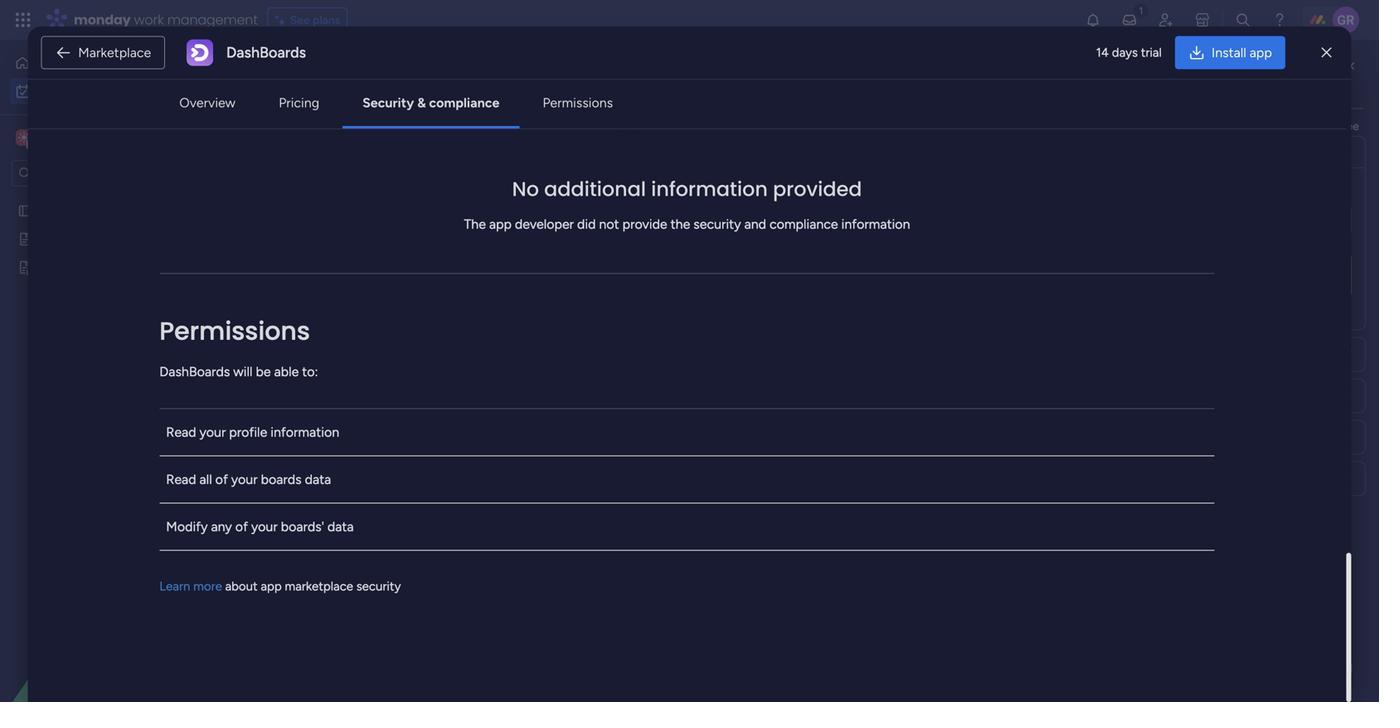 Task type: describe. For each thing, give the bounding box(es) containing it.
read your profile information
[[166, 424, 339, 440]]

data for modify any of your boards' data
[[328, 519, 354, 535]]

see
[[290, 13, 310, 27]]

overview
[[179, 95, 236, 111]]

work
[[289, 63, 356, 100]]

update feed image
[[1121, 12, 1138, 28]]

today
[[280, 264, 326, 285]]

week for this
[[313, 413, 352, 435]]

more
[[193, 579, 222, 594]]

people
[[1036, 264, 1072, 278]]

home link
[[10, 50, 202, 76]]

2 add from the top
[[281, 537, 303, 551]]

0 horizontal spatial security
[[356, 579, 401, 594]]

2 item from the top
[[306, 537, 329, 551]]

2 item from the top
[[297, 508, 320, 522]]

next week /
[[280, 473, 371, 494]]

see
[[1341, 119, 1359, 133]]

main workspace button
[[12, 124, 162, 152]]

about
[[225, 579, 258, 594]]

security & compliance button
[[349, 86, 513, 119]]

pricing button
[[265, 86, 333, 119]]

of for any
[[235, 519, 248, 535]]

workspace
[[70, 130, 136, 146]]

any
[[211, 519, 232, 535]]

choose
[[1065, 119, 1105, 133]]

management
[[167, 10, 258, 29]]

customize button
[[594, 131, 684, 158]]

no additional information provided
[[512, 175, 862, 203]]

next
[[280, 473, 312, 494]]

of for all
[[215, 472, 228, 487]]

main workspace
[[38, 130, 136, 146]]

all
[[199, 472, 212, 487]]

your for all
[[231, 472, 258, 487]]

1 horizontal spatial security
[[694, 216, 741, 232]]

see plans
[[290, 13, 340, 27]]

install app button
[[1175, 36, 1286, 69]]

no
[[512, 175, 539, 203]]

you'd
[[1276, 119, 1304, 133]]

date
[[1150, 264, 1174, 278]]

monday
[[74, 10, 131, 29]]

to do list button
[[1270, 68, 1354, 95]]

the inside main content
[[1108, 119, 1125, 133]]

1 + from the top
[[271, 358, 278, 372]]

dashboards for dashboards will be able to:
[[159, 364, 230, 380]]

install app
[[1212, 45, 1272, 61]]

/ right the "later"
[[321, 593, 328, 614]]

search everything image
[[1235, 12, 1252, 28]]

main
[[38, 130, 67, 146]]

marketplace
[[285, 579, 353, 594]]

today / 2 items
[[280, 264, 380, 285]]

application logo image
[[186, 39, 213, 66]]

help image
[[1271, 12, 1288, 28]]

the app developer did not provide the security and compliance information
[[464, 216, 910, 232]]

later /
[[280, 593, 332, 614]]

1 add from the top
[[281, 358, 303, 372]]

choose the boards, columns and people you'd like to see
[[1065, 119, 1359, 133]]

profile
[[229, 424, 267, 440]]

lottie animation element
[[0, 535, 211, 703]]

learn more link
[[159, 579, 222, 594]]

to:
[[302, 364, 318, 380]]

do
[[1316, 74, 1329, 88]]

no additional information provided image
[[596, 0, 778, 152]]

list
[[1332, 74, 1347, 88]]

did
[[577, 216, 596, 232]]

marketplace
[[78, 45, 151, 61]]

this week /
[[280, 413, 368, 435]]

security & compliance
[[363, 95, 500, 111]]

to
[[1300, 74, 1313, 88]]

robinson
[[1151, 268, 1204, 283]]

2 new from the top
[[270, 508, 294, 522]]

columns
[[1169, 119, 1213, 133]]

to do list
[[1300, 74, 1347, 88]]

modify
[[166, 519, 208, 535]]

install
[[1212, 45, 1247, 61]]

/ right next
[[359, 473, 367, 494]]

0 vertical spatial greg robinson image
[[1333, 7, 1359, 33]]

monday work management
[[74, 10, 258, 29]]

workspace selection element
[[16, 128, 139, 149]]

lottie animation image
[[0, 535, 211, 703]]

workspace image
[[18, 129, 30, 147]]

able
[[274, 364, 299, 380]]

learn
[[159, 579, 190, 594]]

items
[[351, 269, 380, 283]]

greg robinson link
[[1121, 268, 1204, 283]]

my
[[245, 63, 283, 100]]

provide
[[623, 216, 667, 232]]

additional
[[544, 175, 646, 203]]

marketplace button
[[41, 36, 165, 69]]

14
[[1096, 45, 1109, 60]]

1 vertical spatial the
[[671, 216, 690, 232]]

security
[[363, 95, 414, 111]]

greg robinson
[[1121, 268, 1204, 283]]

people
[[1238, 119, 1273, 133]]



Task type: vqa. For each thing, say whether or not it's contained in the screenshot.
top +
yes



Task type: locate. For each thing, give the bounding box(es) containing it.
app right install
[[1250, 45, 1272, 61]]

14 days trial
[[1096, 45, 1162, 60]]

security down no additional information provided
[[694, 216, 741, 232]]

0 vertical spatial dashboards
[[226, 44, 306, 61]]

1 horizontal spatial greg robinson image
[[1333, 7, 1359, 33]]

1 vertical spatial greg robinson image
[[1089, 263, 1114, 288]]

the left boards,
[[1108, 119, 1125, 133]]

1 vertical spatial information
[[842, 216, 910, 232]]

app right the
[[489, 216, 512, 232]]

item up to:
[[297, 328, 320, 343]]

1 vertical spatial dashboards
[[159, 364, 230, 380]]

to
[[1327, 119, 1338, 133]]

the
[[464, 216, 486, 232]]

/ right this
[[356, 413, 364, 435]]

0 vertical spatial +
[[271, 358, 278, 372]]

customize
[[621, 137, 677, 151]]

item down boards'
[[306, 537, 329, 551]]

like
[[1307, 119, 1324, 133]]

item right able
[[306, 358, 329, 372]]

0 vertical spatial the
[[1108, 119, 1125, 133]]

provided
[[773, 175, 862, 203]]

read all of your boards data
[[166, 472, 331, 487]]

later
[[280, 593, 317, 614]]

2 new item from the top
[[270, 508, 320, 522]]

dashboards up my
[[226, 44, 306, 61]]

select product image
[[15, 12, 32, 28]]

2 horizontal spatial app
[[1250, 45, 1272, 61]]

none text field inside main content
[[1075, 206, 1352, 235]]

0 vertical spatial compliance
[[429, 95, 500, 111]]

1 horizontal spatial the
[[1108, 119, 1125, 133]]

1 horizontal spatial permissions
[[543, 95, 613, 111]]

dashboards
[[226, 44, 306, 61], [159, 364, 230, 380]]

workspace image
[[16, 129, 32, 147]]

information
[[651, 175, 768, 203], [842, 216, 910, 232], [271, 424, 339, 440]]

week right next
[[316, 473, 355, 494]]

greg robinson image left greg
[[1089, 263, 1114, 288]]

/ left the 2
[[330, 264, 338, 285]]

0 vertical spatial week
[[313, 413, 352, 435]]

data right boards'
[[328, 519, 354, 535]]

information up next
[[271, 424, 339, 440]]

week
[[313, 413, 352, 435], [316, 473, 355, 494]]

2 horizontal spatial information
[[842, 216, 910, 232]]

data right boards
[[305, 472, 331, 487]]

home
[[36, 56, 68, 70]]

0 vertical spatial app
[[1250, 45, 1272, 61]]

learn more about app marketplace security
[[159, 579, 401, 594]]

see plans button
[[268, 7, 348, 32]]

of
[[215, 472, 228, 487], [235, 519, 248, 535]]

dashboards will be able to:
[[159, 364, 318, 380]]

1 vertical spatial week
[[316, 473, 355, 494]]

2 + add item from the top
[[271, 537, 329, 551]]

None text field
[[1075, 206, 1352, 235]]

and up group
[[744, 216, 766, 232]]

dapulse x slim image
[[1322, 43, 1332, 63]]

permissions up the customize button at the left top of the page
[[543, 95, 613, 111]]

your for any
[[251, 519, 278, 535]]

greg robinson image
[[1333, 7, 1359, 33], [1089, 263, 1114, 288]]

read left all
[[166, 472, 196, 487]]

board
[[902, 264, 933, 278]]

0 vertical spatial new item
[[270, 328, 320, 343]]

0 vertical spatial permissions
[[543, 95, 613, 111]]

compliance right &
[[429, 95, 500, 111]]

information up board
[[842, 216, 910, 232]]

1 vertical spatial security
[[356, 579, 401, 594]]

0 horizontal spatial compliance
[[429, 95, 500, 111]]

boards'
[[281, 519, 324, 535]]

1 + add item from the top
[[271, 358, 329, 372]]

main content containing today /
[[220, 40, 1379, 703]]

greg robinson image inside main content
[[1089, 263, 1114, 288]]

boards,
[[1128, 119, 1166, 133]]

0 vertical spatial information
[[651, 175, 768, 203]]

0 vertical spatial data
[[305, 472, 331, 487]]

main content
[[220, 40, 1379, 703]]

2 read from the top
[[166, 472, 196, 487]]

app for the
[[489, 216, 512, 232]]

0 vertical spatial add
[[281, 358, 303, 372]]

1 read from the top
[[166, 424, 196, 440]]

+ add item right be on the bottom of the page
[[271, 358, 329, 372]]

new up able
[[270, 328, 294, 343]]

0 vertical spatial item
[[306, 358, 329, 372]]

the
[[1108, 119, 1125, 133], [671, 216, 690, 232]]

read left profile
[[166, 424, 196, 440]]

new item
[[270, 328, 320, 343], [270, 508, 320, 522]]

1 vertical spatial new
[[270, 508, 294, 522]]

plans
[[313, 13, 340, 27]]

of right all
[[215, 472, 228, 487]]

0 vertical spatial your
[[199, 424, 226, 440]]

+ right be on the bottom of the page
[[271, 358, 278, 372]]

developer
[[515, 216, 574, 232]]

dashboards for dashboards
[[226, 44, 306, 61]]

2 vertical spatial information
[[271, 424, 339, 440]]

1 vertical spatial item
[[297, 508, 320, 522]]

1 horizontal spatial of
[[235, 519, 248, 535]]

+
[[271, 358, 278, 372], [271, 537, 278, 551]]

1 item from the top
[[306, 358, 329, 372]]

2 + from the top
[[271, 537, 278, 551]]

1 vertical spatial item
[[306, 537, 329, 551]]

be
[[256, 364, 271, 380]]

modify any of your boards' data
[[166, 519, 354, 535]]

1 vertical spatial read
[[166, 472, 196, 487]]

+ down modify any of your boards' data
[[271, 537, 278, 551]]

new
[[270, 328, 294, 343], [270, 508, 294, 522]]

work
[[134, 10, 164, 29]]

1 horizontal spatial compliance
[[770, 216, 838, 232]]

trial
[[1141, 45, 1162, 60]]

&
[[417, 95, 426, 111]]

your left boards
[[231, 472, 258, 487]]

data
[[305, 472, 331, 487], [328, 519, 354, 535]]

will
[[233, 364, 253, 380]]

Filter dashboard by text search field
[[315, 131, 466, 158]]

compliance down provided
[[770, 216, 838, 232]]

monday marketplace image
[[1194, 12, 1211, 28]]

item down next
[[297, 508, 320, 522]]

1 vertical spatial of
[[235, 519, 248, 535]]

0 horizontal spatial information
[[271, 424, 339, 440]]

compliance
[[429, 95, 500, 111], [770, 216, 838, 232]]

0 vertical spatial + add item
[[271, 358, 329, 372]]

list box
[[0, 194, 211, 506]]

week for next
[[316, 473, 355, 494]]

0 horizontal spatial and
[[744, 216, 766, 232]]

1 horizontal spatial information
[[651, 175, 768, 203]]

0 horizontal spatial the
[[671, 216, 690, 232]]

of right "any"
[[235, 519, 248, 535]]

read for read all of your boards data
[[166, 472, 196, 487]]

1 horizontal spatial and
[[1216, 119, 1235, 133]]

0 vertical spatial and
[[1216, 119, 1235, 133]]

your left boards'
[[251, 519, 278, 535]]

option
[[0, 196, 211, 199]]

1 vertical spatial add
[[281, 537, 303, 551]]

1 vertical spatial data
[[328, 519, 354, 535]]

public board image
[[17, 231, 33, 247]]

your left profile
[[199, 424, 226, 440]]

1 vertical spatial app
[[489, 216, 512, 232]]

data for read all of your boards data
[[305, 472, 331, 487]]

new item down next
[[270, 508, 320, 522]]

app inside button
[[1250, 45, 1272, 61]]

1 image
[[1134, 1, 1149, 19]]

app for install
[[1250, 45, 1272, 61]]

1 horizontal spatial app
[[489, 216, 512, 232]]

overview button
[[166, 86, 249, 119]]

0 vertical spatial of
[[215, 472, 228, 487]]

1 vertical spatial your
[[231, 472, 258, 487]]

0 vertical spatial read
[[166, 424, 196, 440]]

notifications image
[[1085, 12, 1101, 28]]

1 item from the top
[[297, 328, 320, 343]]

0 vertical spatial security
[[694, 216, 741, 232]]

boards
[[261, 472, 302, 487]]

add right be on the bottom of the page
[[281, 358, 303, 372]]

1 vertical spatial compliance
[[770, 216, 838, 232]]

compliance inside button
[[429, 95, 500, 111]]

public board image
[[17, 203, 33, 219]]

week right this
[[313, 413, 352, 435]]

read
[[166, 424, 196, 440], [166, 472, 196, 487]]

and left 'people' on the top of the page
[[1216, 119, 1235, 133]]

greg robinson image up list
[[1333, 7, 1359, 33]]

0 horizontal spatial app
[[261, 579, 282, 594]]

information up the app developer did not provide the security and compliance information
[[651, 175, 768, 203]]

0 vertical spatial item
[[297, 328, 320, 343]]

group
[[739, 264, 772, 278]]

1 vertical spatial + add item
[[271, 537, 329, 551]]

private board image
[[17, 260, 33, 275]]

new item up able
[[270, 328, 320, 343]]

add down boards'
[[281, 537, 303, 551]]

1 vertical spatial permissions
[[159, 314, 310, 349]]

1 new from the top
[[270, 328, 294, 343]]

2 vertical spatial app
[[261, 579, 282, 594]]

this
[[280, 413, 310, 435]]

permissions button
[[529, 86, 626, 119]]

new down next
[[270, 508, 294, 522]]

permissions up dashboards will be able to:
[[159, 314, 310, 349]]

my work
[[245, 63, 356, 100]]

read for read your profile information
[[166, 424, 196, 440]]

not
[[599, 216, 619, 232]]

/
[[330, 264, 338, 285], [356, 413, 364, 435], [359, 473, 367, 494], [321, 593, 328, 614]]

None search field
[[315, 131, 466, 158]]

and
[[1216, 119, 1235, 133], [744, 216, 766, 232]]

security right marketplace
[[356, 579, 401, 594]]

2 vertical spatial your
[[251, 519, 278, 535]]

item
[[297, 328, 320, 343], [297, 508, 320, 522]]

+ add item down boards'
[[271, 537, 329, 551]]

add
[[281, 358, 303, 372], [281, 537, 303, 551]]

1 vertical spatial +
[[271, 537, 278, 551]]

2
[[342, 269, 348, 283]]

1 vertical spatial new item
[[270, 508, 320, 522]]

1 new item from the top
[[270, 328, 320, 343]]

0 horizontal spatial greg robinson image
[[1089, 263, 1114, 288]]

dashboards left will
[[159, 364, 230, 380]]

0 horizontal spatial permissions
[[159, 314, 310, 349]]

0 vertical spatial new
[[270, 328, 294, 343]]

app right about
[[261, 579, 282, 594]]

days
[[1112, 45, 1138, 60]]

permissions inside button
[[543, 95, 613, 111]]

home option
[[10, 50, 202, 76]]

security
[[694, 216, 741, 232], [356, 579, 401, 594]]

1 vertical spatial and
[[744, 216, 766, 232]]

permissions
[[543, 95, 613, 111], [159, 314, 310, 349]]

pricing
[[279, 95, 319, 111]]

the right provide
[[671, 216, 690, 232]]

invite members image
[[1158, 12, 1174, 28]]

0 horizontal spatial of
[[215, 472, 228, 487]]

greg
[[1121, 268, 1148, 283]]



